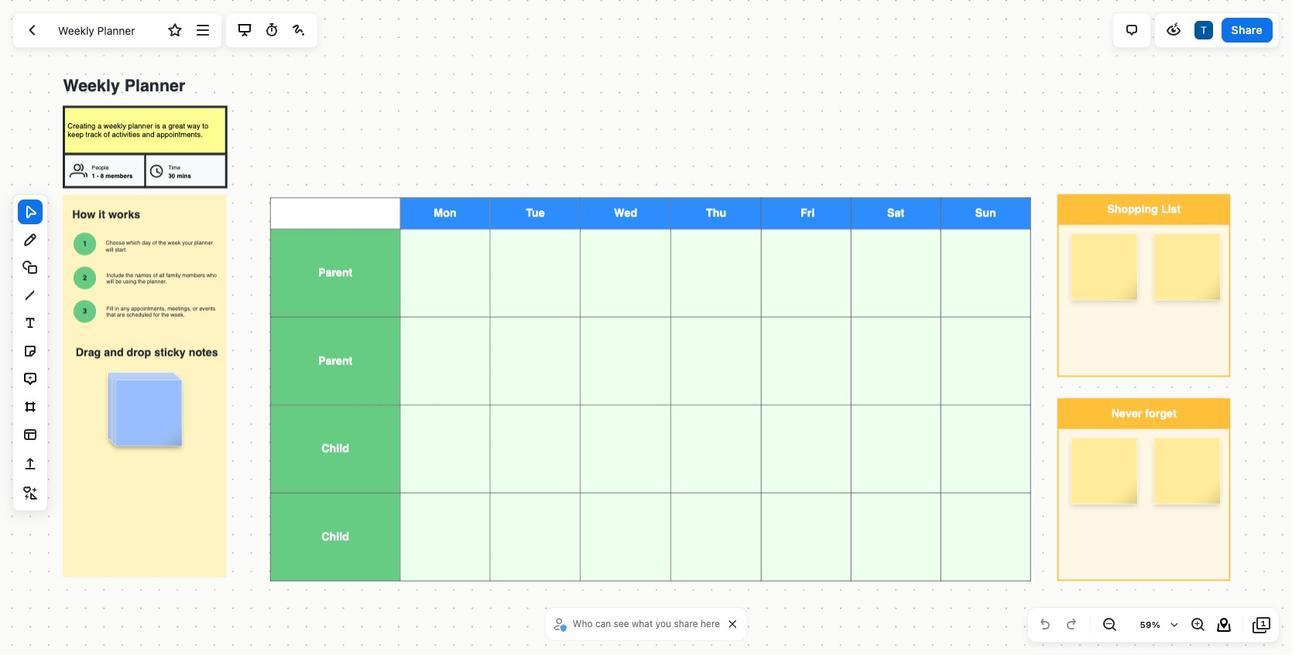 Task type: vqa. For each thing, say whether or not it's contained in the screenshot.
Zoom Logo
no



Task type: describe. For each thing, give the bounding box(es) containing it.
laser image
[[290, 21, 308, 39]]

more options image
[[193, 21, 212, 39]]

who
[[573, 619, 593, 630]]

comment panel image
[[1123, 21, 1141, 39]]

59
[[1140, 620, 1152, 630]]

who can see what you share here button
[[551, 613, 724, 637]]

share
[[1232, 23, 1263, 36]]

share button
[[1222, 18, 1273, 43]]

Document name text field
[[47, 18, 160, 43]]

%
[[1152, 620, 1161, 630]]

here
[[701, 619, 720, 630]]

can
[[595, 619, 611, 630]]

who can see what you share here
[[573, 619, 720, 630]]

all eyes on me image
[[1165, 21, 1183, 39]]



Task type: locate. For each thing, give the bounding box(es) containing it.
more tools image
[[21, 485, 39, 503]]

templates image
[[21, 426, 39, 445]]

share
[[674, 619, 698, 630]]

zoom in image
[[1189, 616, 1207, 635]]

star this whiteboard image
[[166, 21, 185, 39]]

pages image
[[1253, 616, 1272, 635]]

present image
[[235, 21, 254, 39]]

you
[[656, 619, 672, 630]]

timer image
[[262, 21, 281, 39]]

zoom out image
[[1101, 616, 1119, 635]]

59 %
[[1140, 620, 1161, 630]]

upload image
[[21, 455, 39, 474]]

what
[[632, 619, 653, 630]]

see
[[614, 619, 629, 630]]

mini map image
[[1215, 616, 1234, 635]]

dashboard image
[[22, 21, 41, 39]]



